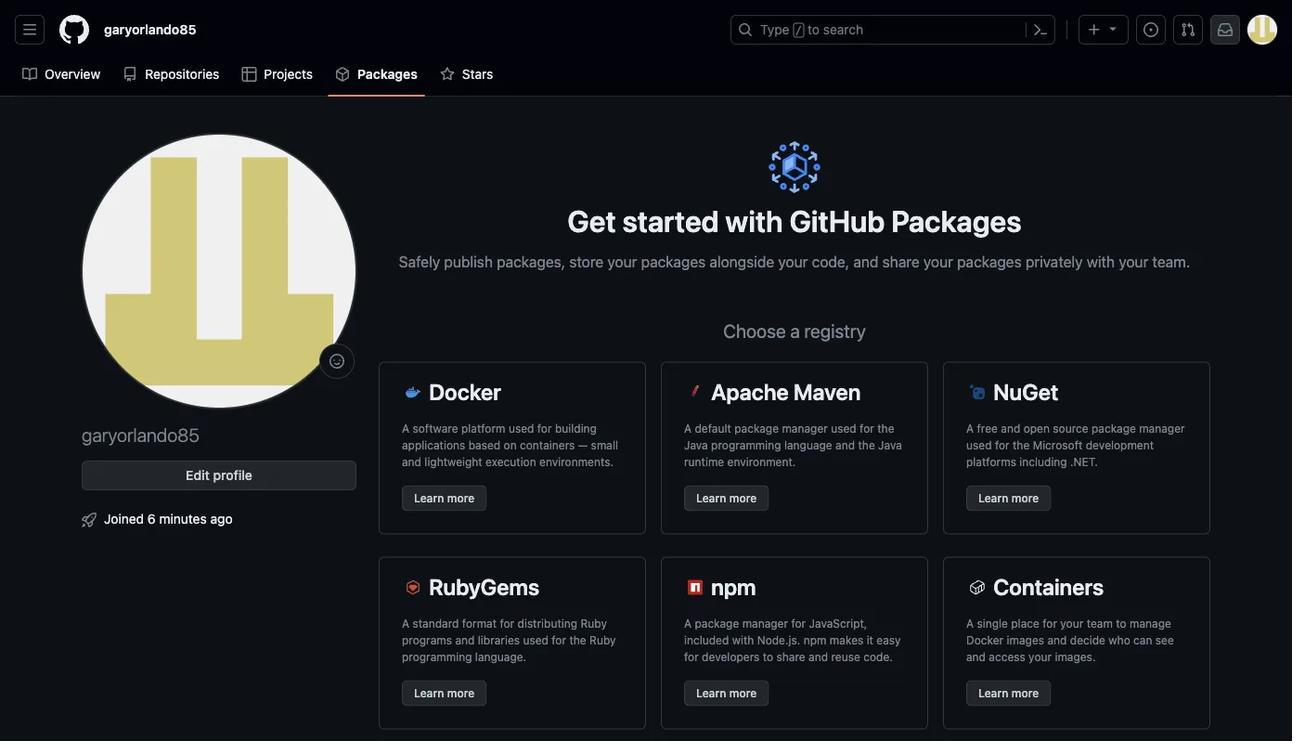 Task type: vqa. For each thing, say whether or not it's contained in the screenshot.
garyorlando85
yes



Task type: describe. For each thing, give the bounding box(es) containing it.
more for containers
[[1012, 687, 1040, 700]]

access
[[989, 651, 1026, 664]]

rubygems
[[429, 573, 540, 599]]

based
[[469, 439, 501, 452]]

see
[[1156, 634, 1175, 647]]

stars link
[[433, 60, 501, 88]]

software
[[413, 422, 458, 435]]

learn more for npm
[[697, 687, 757, 700]]

single
[[977, 617, 1009, 630]]

with inside 'a package manager for javascript, included with node.js. npm makes it easy for developers to share and reuse code.'
[[732, 634, 754, 647]]

manage
[[1130, 617, 1172, 630]]

learn more for containers
[[979, 687, 1040, 700]]

images.
[[1055, 651, 1096, 664]]

microsoft
[[1033, 439, 1083, 452]]

for inside a software platform used for building applications based on containers — small and lightweight execution environments.
[[538, 422, 552, 435]]

a for containers
[[967, 617, 974, 630]]

place
[[1012, 617, 1040, 630]]

a single place for your team to manage docker images and decide who can see and access your images.
[[967, 617, 1175, 664]]

triangle down image
[[1106, 21, 1121, 36]]

table image
[[242, 67, 257, 82]]

more for nuget
[[1012, 492, 1040, 505]]

team
[[1087, 617, 1113, 630]]

0 vertical spatial garyorlando85
[[104, 22, 196, 37]]

ago
[[210, 511, 233, 526]]

for inside a default package manager used for the java programming language and the java runtime environment.
[[860, 422, 875, 435]]

to inside 'a package manager for javascript, included with node.js. npm makes it easy for developers to share and reuse code.'
[[763, 651, 774, 664]]

learn more link for npm
[[684, 680, 769, 706]]

language.
[[475, 651, 527, 664]]

github
[[790, 203, 885, 238]]

star image
[[440, 67, 455, 82]]

more for docker
[[447, 492, 475, 505]]

edit profile
[[186, 468, 252, 483]]

it
[[867, 634, 874, 647]]

for down included
[[684, 651, 699, 664]]

including
[[1020, 456, 1068, 469]]

privately
[[1026, 253, 1083, 270]]

type
[[761, 22, 790, 37]]

included
[[684, 634, 729, 647]]

homepage image
[[59, 15, 89, 45]]

package inside 'a package manager for javascript, included with node.js. npm makes it easy for developers to share and reuse code.'
[[695, 617, 739, 630]]

stars
[[462, 66, 493, 82]]

package inside a default package manager used for the java programming language and the java runtime environment.
[[735, 422, 779, 435]]

learn for apache maven
[[697, 492, 727, 505]]

more for npm
[[730, 687, 757, 700]]

containers
[[994, 573, 1105, 599]]

format
[[462, 617, 497, 630]]

learn more for apache maven
[[697, 492, 757, 505]]

developers
[[702, 651, 760, 664]]

learn for docker
[[414, 492, 444, 505]]

learn more link for apache maven
[[684, 485, 769, 511]]

code.
[[864, 651, 893, 664]]

started
[[623, 203, 719, 238]]

a free and open source package manager used for the microsoft development platforms including .net.
[[967, 422, 1186, 469]]

more for rubygems
[[447, 687, 475, 700]]

a for rubygems
[[402, 617, 410, 630]]

overview
[[45, 66, 100, 82]]

learn more link for rubygems
[[402, 680, 487, 706]]

makes
[[830, 634, 864, 647]]

rocket image
[[82, 513, 97, 528]]

docker inside "a single place for your team to manage docker images and decide who can see and access your images."
[[967, 634, 1004, 647]]

1 vertical spatial garyorlando85
[[82, 423, 200, 445]]

learn more link for nuget
[[967, 485, 1052, 511]]

and up images. at the bottom right of the page
[[1048, 634, 1067, 647]]

standard
[[413, 617, 459, 630]]

a package manager for javascript, included with node.js. npm makes it easy for developers to share and reuse code.
[[684, 617, 901, 664]]

0 vertical spatial docker
[[429, 378, 501, 404]]

free
[[977, 422, 998, 435]]

0 vertical spatial with
[[726, 203, 784, 238]]

minutes
[[159, 511, 207, 526]]

for up libraries
[[500, 617, 515, 630]]

safely
[[399, 253, 440, 270]]

building
[[555, 422, 597, 435]]

learn more link for docker
[[402, 485, 487, 511]]

learn for containers
[[979, 687, 1009, 700]]

command palette image
[[1034, 22, 1049, 37]]

environments.
[[540, 456, 614, 469]]

and inside a software platform used for building applications based on containers — small and lightweight execution environments.
[[402, 456, 422, 469]]

issue opened image
[[1144, 22, 1159, 37]]

0 horizontal spatial packages
[[358, 66, 418, 82]]

profile
[[213, 468, 252, 483]]

development
[[1086, 439, 1154, 452]]

execution
[[486, 456, 537, 469]]

open
[[1024, 422, 1050, 435]]

code,
[[812, 253, 850, 270]]

a for apache maven
[[684, 422, 692, 435]]

runtime
[[684, 456, 725, 469]]

the inside a free and open source package manager used for the microsoft development platforms including .net.
[[1013, 439, 1030, 452]]

for inside a free and open source package manager used for the microsoft development platforms including .net.
[[995, 439, 1010, 452]]

more for apache maven
[[730, 492, 757, 505]]

/
[[796, 24, 802, 37]]

language
[[785, 439, 833, 452]]

node.js.
[[758, 634, 801, 647]]

0 vertical spatial npm
[[712, 573, 757, 599]]

projects link
[[234, 60, 321, 88]]

maven
[[794, 378, 861, 404]]

a
[[791, 320, 800, 342]]

learn for npm
[[697, 687, 727, 700]]

applications
[[402, 439, 466, 452]]

on
[[504, 439, 517, 452]]

libraries
[[478, 634, 520, 647]]

to inside "a single place for your team to manage docker images and decide who can see and access your images."
[[1116, 617, 1127, 630]]

.net.
[[1071, 456, 1099, 469]]

choose
[[724, 320, 786, 342]]

and inside a default package manager used for the java programming language and the java runtime environment.
[[836, 439, 855, 452]]



Task type: locate. For each thing, give the bounding box(es) containing it.
for right place
[[1043, 617, 1058, 630]]

learn down lightweight
[[414, 492, 444, 505]]

—
[[578, 439, 588, 452]]

packages left privately
[[958, 253, 1022, 270]]

1 horizontal spatial packages
[[892, 203, 1022, 238]]

more down lightweight
[[447, 492, 475, 505]]

and left access at the right bottom
[[967, 651, 986, 664]]

a for nuget
[[967, 422, 974, 435]]

joined
[[104, 511, 144, 526]]

learn for nuget
[[979, 492, 1009, 505]]

java up runtime
[[684, 439, 708, 452]]

a up programs on the left
[[402, 617, 410, 630]]

manager inside 'a package manager for javascript, included with node.js. npm makes it easy for developers to share and reuse code.'
[[743, 617, 789, 630]]

and right language
[[836, 439, 855, 452]]

garyorlando85 link
[[97, 15, 204, 45]]

npm down javascript,
[[804, 634, 827, 647]]

repositories
[[145, 66, 219, 82]]

learn more link
[[402, 485, 487, 511], [684, 485, 769, 511], [967, 485, 1052, 511], [402, 680, 487, 706], [684, 680, 769, 706], [967, 680, 1052, 706]]

docker up platform
[[429, 378, 501, 404]]

1 horizontal spatial npm
[[804, 634, 827, 647]]

1 vertical spatial with
[[1087, 253, 1115, 270]]

for down maven
[[860, 422, 875, 435]]

easy
[[877, 634, 901, 647]]

images
[[1007, 634, 1045, 647]]

choose a registry
[[724, 320, 866, 342]]

manager up node.js.
[[743, 617, 789, 630]]

share inside 'a package manager for javascript, included with node.js. npm makes it easy for developers to share and reuse code.'
[[777, 651, 806, 664]]

0 vertical spatial ruby
[[581, 617, 607, 630]]

learn more down runtime
[[697, 492, 757, 505]]

used inside a standard format for distributing ruby programs and libraries used for the ruby programming language.
[[523, 634, 549, 647]]

learn down runtime
[[697, 492, 727, 505]]

learn down platforms
[[979, 492, 1009, 505]]

0 horizontal spatial programming
[[402, 651, 472, 664]]

apache
[[712, 378, 789, 404]]

1 vertical spatial ruby
[[590, 634, 616, 647]]

environment.
[[728, 456, 796, 469]]

learn for rubygems
[[414, 687, 444, 700]]

a left free on the bottom right of page
[[967, 422, 974, 435]]

2 vertical spatial to
[[763, 651, 774, 664]]

github package registry icon image
[[769, 141, 821, 193]]

for
[[538, 422, 552, 435], [860, 422, 875, 435], [995, 439, 1010, 452], [500, 617, 515, 630], [792, 617, 806, 630], [1043, 617, 1058, 630], [552, 634, 567, 647], [684, 651, 699, 664]]

0 vertical spatial to
[[808, 22, 820, 37]]

store
[[570, 253, 604, 270]]

1 vertical spatial docker
[[967, 634, 1004, 647]]

2 horizontal spatial to
[[1116, 617, 1127, 630]]

a left default
[[684, 422, 692, 435]]

used inside a free and open source package manager used for the microsoft development platforms including .net.
[[967, 439, 992, 452]]

programs
[[402, 634, 452, 647]]

a inside 'a package manager for javascript, included with node.js. npm makes it easy for developers to share and reuse code.'
[[684, 617, 692, 630]]

for up node.js.
[[792, 617, 806, 630]]

used down distributing
[[523, 634, 549, 647]]

share
[[883, 253, 920, 270], [777, 651, 806, 664]]

and inside 'a package manager for javascript, included with node.js. npm makes it easy for developers to share and reuse code.'
[[809, 651, 828, 664]]

repo image
[[123, 67, 138, 82]]

joined 6 minutes ago
[[104, 511, 233, 526]]

2 vertical spatial with
[[732, 634, 754, 647]]

manager up language
[[782, 422, 828, 435]]

package inside a free and open source package manager used for the microsoft development platforms including .net.
[[1092, 422, 1137, 435]]

package image
[[335, 67, 350, 82]]

a inside "a single place for your team to manage docker images and decide who can see and access your images."
[[967, 617, 974, 630]]

for up platforms
[[995, 439, 1010, 452]]

1 horizontal spatial docker
[[967, 634, 1004, 647]]

used down free on the bottom right of page
[[967, 439, 992, 452]]

1 horizontal spatial java
[[879, 439, 903, 452]]

the
[[878, 422, 895, 435], [859, 439, 876, 452], [1013, 439, 1030, 452], [570, 634, 587, 647]]

a inside a software platform used for building applications based on containers — small and lightweight execution environments.
[[402, 422, 410, 435]]

containers
[[520, 439, 575, 452]]

a software platform used for building applications based on containers — small and lightweight execution environments.
[[402, 422, 619, 469]]

edit profile button
[[82, 461, 357, 490]]

1 java from the left
[[684, 439, 708, 452]]

learn more for docker
[[414, 492, 475, 505]]

default
[[695, 422, 732, 435]]

and inside a free and open source package manager used for the microsoft development platforms including .net.
[[1001, 422, 1021, 435]]

package up development
[[1092, 422, 1137, 435]]

1 vertical spatial to
[[1116, 617, 1127, 630]]

1 vertical spatial programming
[[402, 651, 472, 664]]

1 vertical spatial share
[[777, 651, 806, 664]]

for down distributing
[[552, 634, 567, 647]]

manager up development
[[1140, 422, 1186, 435]]

learn more link down programs on the left
[[402, 680, 487, 706]]

package up environment.
[[735, 422, 779, 435]]

a
[[402, 422, 410, 435], [684, 422, 692, 435], [967, 422, 974, 435], [402, 617, 410, 630], [684, 617, 692, 630], [967, 617, 974, 630]]

and down 'format'
[[455, 634, 475, 647]]

search
[[824, 22, 864, 37]]

2 java from the left
[[879, 439, 903, 452]]

2 packages from the left
[[958, 253, 1022, 270]]

overview link
[[15, 60, 108, 88]]

get started with github packages
[[568, 203, 1022, 238]]

docker down single
[[967, 634, 1004, 647]]

0 horizontal spatial docker
[[429, 378, 501, 404]]

more down environment.
[[730, 492, 757, 505]]

with up alongside
[[726, 203, 784, 238]]

learn more link down platforms
[[967, 485, 1052, 511]]

1 horizontal spatial share
[[883, 253, 920, 270]]

git pull request image
[[1181, 22, 1196, 37]]

repositories link
[[115, 60, 227, 88]]

used inside a software platform used for building applications based on containers — small and lightweight execution environments.
[[509, 422, 534, 435]]

garyorlando85
[[104, 22, 196, 37], [82, 423, 200, 445]]

a default package manager used for the java programming language and the java runtime environment.
[[684, 422, 903, 469]]

decide
[[1071, 634, 1106, 647]]

npm
[[712, 573, 757, 599], [804, 634, 827, 647]]

smiley image
[[330, 354, 345, 369]]

platform
[[461, 422, 506, 435]]

learn more
[[414, 492, 475, 505], [697, 492, 757, 505], [979, 492, 1040, 505], [414, 687, 475, 700], [697, 687, 757, 700], [979, 687, 1040, 700]]

with
[[726, 203, 784, 238], [1087, 253, 1115, 270], [732, 634, 754, 647]]

0 horizontal spatial java
[[684, 439, 708, 452]]

book image
[[22, 67, 37, 82]]

lightweight
[[425, 456, 483, 469]]

for up containers
[[538, 422, 552, 435]]

1 horizontal spatial programming
[[711, 439, 782, 452]]

nuget
[[994, 378, 1059, 404]]

and left reuse
[[809, 651, 828, 664]]

npm up included
[[712, 573, 757, 599]]

and inside a standard format for distributing ruby programs and libraries used for the ruby programming language.
[[455, 634, 475, 647]]

alongside
[[710, 253, 775, 270]]

a for docker
[[402, 422, 410, 435]]

0 vertical spatial programming
[[711, 439, 782, 452]]

programming down programs on the left
[[402, 651, 472, 664]]

type / to search
[[761, 22, 864, 37]]

share right code,
[[883, 253, 920, 270]]

a inside a default package manager used for the java programming language and the java runtime environment.
[[684, 422, 692, 435]]

and right free on the bottom right of page
[[1001, 422, 1021, 435]]

learn more for nuget
[[979, 492, 1040, 505]]

used inside a default package manager used for the java programming language and the java runtime environment.
[[831, 422, 857, 435]]

for inside "a single place for your team to manage docker images and decide who can see and access your images."
[[1043, 617, 1058, 630]]

learn more link down runtime
[[684, 485, 769, 511]]

and right code,
[[854, 253, 879, 270]]

0 horizontal spatial to
[[763, 651, 774, 664]]

1 vertical spatial npm
[[804, 634, 827, 647]]

docker
[[429, 378, 501, 404], [967, 634, 1004, 647]]

manager
[[782, 422, 828, 435], [1140, 422, 1186, 435], [743, 617, 789, 630]]

a left 'software' on the bottom of page
[[402, 422, 410, 435]]

npm inside 'a package manager for javascript, included with node.js. npm makes it easy for developers to share and reuse code.'
[[804, 634, 827, 647]]

manager inside a free and open source package manager used for the microsoft development platforms including .net.
[[1140, 422, 1186, 435]]

packages
[[358, 66, 418, 82], [892, 203, 1022, 238]]

learn more link down access at the right bottom
[[967, 680, 1052, 706]]

a inside a free and open source package manager used for the microsoft development platforms including .net.
[[967, 422, 974, 435]]

1 horizontal spatial packages
[[958, 253, 1022, 270]]

java right language
[[879, 439, 903, 452]]

0 horizontal spatial npm
[[712, 573, 757, 599]]

to right /
[[808, 22, 820, 37]]

0 horizontal spatial packages
[[641, 253, 706, 270]]

manager inside a default package manager used for the java programming language and the java runtime environment.
[[782, 422, 828, 435]]

packages down started
[[641, 253, 706, 270]]

package up included
[[695, 617, 739, 630]]

the inside a standard format for distributing ruby programs and libraries used for the ruby programming language.
[[570, 634, 587, 647]]

learn more for rubygems
[[414, 687, 475, 700]]

0 vertical spatial packages
[[358, 66, 418, 82]]

and
[[854, 253, 879, 270], [1001, 422, 1021, 435], [836, 439, 855, 452], [402, 456, 422, 469], [455, 634, 475, 647], [1048, 634, 1067, 647], [809, 651, 828, 664], [967, 651, 986, 664]]

learn more down platforms
[[979, 492, 1040, 505]]

learn down access at the right bottom
[[979, 687, 1009, 700]]

programming
[[711, 439, 782, 452], [402, 651, 472, 664]]

more down access at the right bottom
[[1012, 687, 1040, 700]]

more
[[447, 492, 475, 505], [730, 492, 757, 505], [1012, 492, 1040, 505], [447, 687, 475, 700], [730, 687, 757, 700], [1012, 687, 1040, 700]]

ruby
[[581, 617, 607, 630], [590, 634, 616, 647]]

with right privately
[[1087, 253, 1115, 270]]

notifications image
[[1218, 22, 1233, 37]]

a left single
[[967, 617, 974, 630]]

source
[[1053, 422, 1089, 435]]

small
[[591, 439, 619, 452]]

your
[[608, 253, 637, 270], [779, 253, 808, 270], [924, 253, 954, 270], [1119, 253, 1149, 270], [1061, 617, 1084, 630], [1029, 651, 1052, 664]]

to up who
[[1116, 617, 1127, 630]]

and down applications
[[402, 456, 422, 469]]

a inside a standard format for distributing ruby programs and libraries used for the ruby programming language.
[[402, 617, 410, 630]]

0 vertical spatial share
[[883, 253, 920, 270]]

used up on
[[509, 422, 534, 435]]

1 horizontal spatial to
[[808, 22, 820, 37]]

can
[[1134, 634, 1153, 647]]

distributing
[[518, 617, 578, 630]]

to down node.js.
[[763, 651, 774, 664]]

publish
[[444, 253, 493, 270]]

learn more down access at the right bottom
[[979, 687, 1040, 700]]

garyorlando85 up edit
[[82, 423, 200, 445]]

packages link
[[328, 60, 425, 88]]

with up developers
[[732, 634, 754, 647]]

team.
[[1153, 253, 1191, 270]]

more down programs on the left
[[447, 687, 475, 700]]

edit
[[186, 468, 210, 483]]

get
[[568, 203, 616, 238]]

plus image
[[1088, 22, 1102, 37]]

share down node.js.
[[777, 651, 806, 664]]

1 packages from the left
[[641, 253, 706, 270]]

learn more link down lightweight
[[402, 485, 487, 511]]

projects
[[264, 66, 313, 82]]

learn more link down developers
[[684, 680, 769, 706]]

a standard format for distributing ruby programs and libraries used for the ruby programming language.
[[402, 617, 616, 664]]

change your avatar image
[[82, 134, 357, 409]]

who
[[1109, 634, 1131, 647]]

garyorlando85 up the repo image
[[104, 22, 196, 37]]

6
[[148, 511, 156, 526]]

apache maven
[[712, 378, 861, 404]]

learn down programs on the left
[[414, 687, 444, 700]]

reuse
[[832, 651, 861, 664]]

registry
[[805, 320, 866, 342]]

packages,
[[497, 253, 566, 270]]

javascript,
[[809, 617, 868, 630]]

learn more link for containers
[[967, 680, 1052, 706]]

programming inside a standard format for distributing ruby programs and libraries used for the ruby programming language.
[[402, 651, 472, 664]]

0 horizontal spatial share
[[777, 651, 806, 664]]

used up language
[[831, 422, 857, 435]]

learn more down programs on the left
[[414, 687, 475, 700]]

programming inside a default package manager used for the java programming language and the java runtime environment.
[[711, 439, 782, 452]]

safely publish packages, store your packages alongside your code, and share your packages privately with your team.
[[399, 253, 1191, 270]]

more down "including"
[[1012, 492, 1040, 505]]

programming up environment.
[[711, 439, 782, 452]]

platforms
[[967, 456, 1017, 469]]

a up included
[[684, 617, 692, 630]]

java
[[684, 439, 708, 452], [879, 439, 903, 452]]

a for npm
[[684, 617, 692, 630]]

learn more down lightweight
[[414, 492, 475, 505]]

1 vertical spatial packages
[[892, 203, 1022, 238]]

learn down developers
[[697, 687, 727, 700]]

more down developers
[[730, 687, 757, 700]]

learn more down developers
[[697, 687, 757, 700]]



